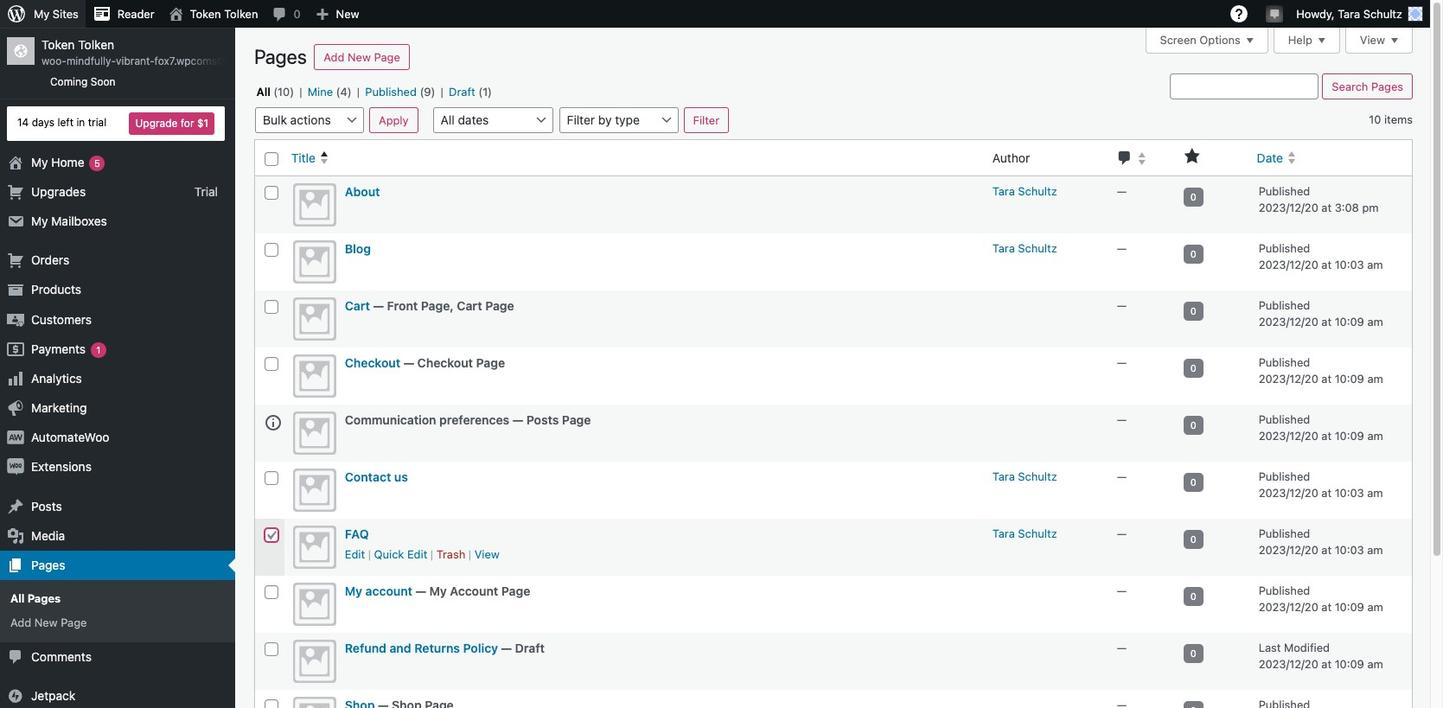 Task type: vqa. For each thing, say whether or not it's contained in the screenshot.


Task type: describe. For each thing, give the bounding box(es) containing it.
page inside main menu navigation
[[61, 616, 87, 630]]

2023/12/20 for "0" link corresponding to third no thumbnail found. from the bottom of the page
[[1259, 600, 1319, 614]]

am for "0" link for sixth no thumbnail found. from the bottom of the page
[[1368, 429, 1384, 443]]

upgrade
[[135, 116, 178, 129]]

published 2023/12/20 at 10:09 am for communication preferences — posts page
[[1259, 412, 1384, 443]]

posts inside main menu navigation
[[31, 499, 62, 513]]

published for third no thumbnail found.'s "0" link
[[1259, 298, 1310, 312]]

2023/12/20 for third no thumbnail found.'s "0" link
[[1259, 315, 1319, 329]]

new inside toolbar 'navigation'
[[336, 7, 359, 21]]

screen options button
[[1145, 28, 1269, 54]]

1 vertical spatial draft
[[515, 641, 545, 655]]

1 published 2023/12/20 at 10:09 am from the top
[[1259, 298, 1384, 329]]

9 no thumbnail found. image from the top
[[293, 640, 336, 683]]

refund and returns policy — draft
[[345, 641, 545, 655]]

0 for "0" link for 6th no thumbnail found.
[[1191, 476, 1197, 487]]

0 vertical spatial add new page
[[324, 50, 400, 64]]

notification image
[[1268, 6, 1282, 20]]

am for "0" link for 6th no thumbnail found.
[[1368, 486, 1383, 500]]

mindfully-
[[66, 55, 116, 68]]

published for 4th no thumbnail found. from the bottom "0" link
[[1259, 526, 1310, 540]]

— 0 for "0" link corresponding to 1st no thumbnail found. from the top
[[1117, 184, 1197, 202]]

analytics link
[[0, 364, 235, 394]]

tara inside toolbar 'navigation'
[[1338, 7, 1361, 21]]

10:09 for my account — my account page
[[1335, 600, 1365, 614]]

communication preferences — posts page
[[345, 412, 591, 427]]

policy
[[463, 641, 498, 655]]

about
[[345, 184, 380, 199]]

tara schultz for blog
[[993, 241, 1057, 255]]

3:08
[[1335, 201, 1359, 215]]

tara for blog
[[993, 241, 1015, 255]]

2 checkout from the left
[[417, 355, 473, 370]]

payments
[[31, 341, 86, 356]]

10 items
[[1369, 112, 1413, 126]]

my account — my account page
[[345, 583, 530, 598]]

edit
[[345, 547, 365, 561]]

preferences
[[439, 412, 510, 427]]

— 0 for "0" link for fourth no thumbnail found.
[[1117, 355, 1197, 373]]

sites
[[53, 7, 79, 21]]

pages inside "link"
[[27, 592, 61, 606]]

8 no thumbnail found. image from the top
[[293, 583, 336, 626]]

add inside main menu navigation
[[10, 616, 31, 630]]

trial
[[88, 116, 107, 129]]

(9)
[[420, 85, 435, 98]]

published 2023/12/20 at 10:09 am for checkout — checkout page
[[1259, 355, 1384, 386]]

pm
[[1363, 201, 1379, 215]]

contact
[[345, 469, 391, 484]]

my sites link
[[0, 0, 85, 28]]

home
[[51, 154, 84, 169]]

fox7.wpcomstaging.com
[[154, 55, 272, 68]]

published 2023/12/20 at 10:03 am for blog
[[1259, 241, 1383, 272]]

1 no thumbnail found. image from the top
[[293, 183, 336, 226]]

at for second no thumbnail found. from the top
[[1322, 258, 1332, 272]]

4 tara schultz link from the top
[[993, 526, 1057, 540]]

2023/12/20 inside last modified 2023/12/20 at 10:09 am
[[1259, 657, 1319, 671]]

cart — front page, cart page
[[345, 298, 514, 313]]

all for all pages
[[10, 592, 24, 606]]

tolken for token tolken
[[224, 7, 258, 21]]

add new page inside main menu navigation
[[10, 616, 87, 630]]

checkout — checkout page
[[345, 355, 505, 370]]

orders
[[31, 253, 69, 267]]

0 link for 4th no thumbnail found. from the bottom
[[1184, 530, 1204, 549]]

refund and returns policy link
[[345, 641, 498, 655]]

published for "0" link for sixth no thumbnail found. from the bottom of the page
[[1259, 412, 1310, 426]]

at for third no thumbnail found. from the bottom of the page
[[1322, 600, 1332, 614]]

2023/12/20 for "0" link for fourth no thumbnail found.
[[1259, 372, 1319, 386]]

account
[[450, 583, 498, 598]]

2 no thumbnail found. image from the top
[[293, 240, 336, 283]]

vibrant-
[[116, 55, 154, 68]]

products link
[[0, 275, 235, 305]]

title
[[291, 150, 316, 165]]

| left the view link
[[469, 547, 471, 561]]

marketing
[[31, 400, 87, 415]]

0 link for third no thumbnail found. from the bottom of the page
[[1184, 587, 1204, 606]]

tara schultz link for blog
[[993, 241, 1057, 255]]

1 vertical spatial add new page link
[[0, 611, 235, 635]]

at for third no thumbnail found.
[[1322, 315, 1332, 329]]

— 0 for "0" link corresponding to third no thumbnail found. from the bottom of the page
[[1117, 583, 1197, 602]]

main menu navigation
[[0, 28, 272, 708]]

tara for about
[[993, 184, 1015, 198]]

quick edit button
[[374, 547, 428, 561]]

coming
[[50, 75, 88, 88]]

customers
[[31, 312, 92, 326]]

3 no thumbnail found. image from the top
[[293, 297, 336, 340]]

0 vertical spatial posts
[[526, 412, 559, 427]]

5 no thumbnail found. image from the top
[[293, 411, 336, 455]]

all for all (10) | mine (4) | published (9) | draft (1)
[[257, 85, 271, 98]]

faq
[[345, 526, 369, 541]]

new link
[[308, 0, 366, 28]]

0 link for 6th no thumbnail found.
[[1184, 473, 1204, 492]]

token tolken link
[[161, 0, 265, 28]]

10:09 inside last modified 2023/12/20 at 10:09 am
[[1335, 657, 1365, 671]]

options
[[1200, 33, 1241, 47]]

| right the (4) at left
[[357, 85, 360, 98]]

published 2023/12/20 at 10:03 am for contact us
[[1259, 469, 1383, 500]]

trash link
[[437, 547, 466, 561]]

2023/12/20 for "0" link related to second no thumbnail found. from the top
[[1259, 258, 1319, 272]]

5
[[94, 157, 100, 168]]

extensions link
[[0, 453, 235, 482]]

blog
[[345, 241, 371, 256]]

cart link
[[345, 298, 370, 313]]

upgrade for $1 button
[[129, 112, 214, 135]]

media link
[[0, 521, 235, 551]]

comments link
[[0, 642, 235, 672]]

checkout link
[[345, 355, 401, 370]]

2023/12/20 for "0" link corresponding to 1st no thumbnail found. from the top
[[1259, 201, 1319, 215]]

my for my sites
[[34, 7, 50, 21]]

0 link for 1st no thumbnail found. from the top
[[1184, 187, 1204, 206]]

my for my account — my account page
[[345, 583, 362, 598]]

all (10) | mine (4) | published (9) | draft (1)
[[257, 85, 492, 98]]

0 vertical spatial add new page link
[[314, 44, 410, 70]]

1 10:09 from the top
[[1335, 315, 1365, 329]]

3 10:03 from the top
[[1335, 543, 1364, 557]]

tolken for token tolken woo-mindfully-vibrant-fox7.wpcomstaging.com coming soon
[[78, 37, 114, 52]]

14 days left in trial
[[17, 116, 107, 129]]

upgrade for $1
[[135, 116, 208, 129]]

0 link for sixth no thumbnail found. from the bottom of the page
[[1184, 416, 1204, 435]]

schultz for contact us
[[1018, 469, 1057, 483]]

front
[[387, 298, 418, 313]]

1 cart from the left
[[345, 298, 370, 313]]

at for fourth no thumbnail found.
[[1322, 372, 1332, 386]]

mine
[[308, 85, 333, 98]]

(1)
[[479, 85, 492, 98]]

help button
[[1274, 28, 1340, 54]]

1 checkout from the left
[[345, 355, 401, 370]]

0 for "0" link for sixth no thumbnail found. from the bottom of the page
[[1191, 419, 1197, 430]]

my mailboxes
[[31, 214, 107, 228]]

jetpack
[[31, 688, 75, 703]]

my mailboxes link
[[0, 207, 235, 236]]

extensions
[[31, 460, 92, 474]]

view inside faq edit | quick edit | trash | view
[[475, 547, 500, 561]]

at inside last modified 2023/12/20 at 10:09 am
[[1322, 657, 1332, 671]]

— 0 for "0" link for sixth no thumbnail found. from the bottom of the page
[[1117, 412, 1197, 430]]

1 vertical spatial new
[[348, 50, 371, 64]]

jetpack link
[[0, 681, 235, 708]]

my for my mailboxes
[[31, 214, 48, 228]]

— 0 for "0" link related to second no thumbnail found. from the top
[[1117, 241, 1197, 259]]

— 0 for "0" link related to second no thumbnail found. from the bottom
[[1117, 641, 1197, 659]]

all pages link
[[0, 587, 235, 611]]

4 tara schultz from the top
[[993, 526, 1057, 540]]

trash
[[437, 547, 466, 561]]

— 0 for third no thumbnail found.'s "0" link
[[1117, 298, 1197, 316]]

token for token tolken
[[190, 7, 221, 21]]



Task type: locate. For each thing, give the bounding box(es) containing it.
1 vertical spatial add new page
[[10, 616, 87, 630]]

0 link for fourth no thumbnail found.
[[1184, 359, 1204, 378]]

0 vertical spatial 10:03
[[1335, 258, 1364, 272]]

0 vertical spatial draft
[[449, 85, 475, 98]]

0 for "0" link corresponding to 1st no thumbnail found. from the top
[[1191, 191, 1197, 202]]

2 published 2023/12/20 at 10:03 am from the top
[[1259, 469, 1383, 500]]

orders link
[[0, 246, 235, 275]]

tara schultz link for about
[[993, 184, 1057, 198]]

toolbar navigation
[[0, 0, 1430, 31]]

token up fox7.wpcomstaging.com
[[190, 7, 221, 21]]

9 2023/12/20 from the top
[[1259, 657, 1319, 671]]

0 for "0" link related to second no thumbnail found. from the top
[[1191, 248, 1197, 259]]

tara schultz link
[[993, 184, 1057, 198], [993, 241, 1057, 255], [993, 469, 1057, 483], [993, 526, 1057, 540]]

draft left (1)
[[449, 85, 475, 98]]

draft right policy
[[515, 641, 545, 655]]

published for "0" link for fourth no thumbnail found.
[[1259, 355, 1310, 369]]

posts link
[[0, 492, 235, 521]]

at for sixth no thumbnail found. from the bottom of the page
[[1322, 429, 1332, 443]]

6 2023/12/20 from the top
[[1259, 486, 1319, 500]]

published 2023/12/20 at 10:03 am
[[1259, 241, 1383, 272], [1259, 469, 1383, 500], [1259, 526, 1383, 557]]

— 0 for 4th no thumbnail found. from the bottom "0" link
[[1117, 526, 1197, 545]]

add new page
[[324, 50, 400, 64], [10, 616, 87, 630]]

| left trash link
[[431, 547, 433, 561]]

no thumbnail found. image
[[293, 183, 336, 226], [293, 240, 336, 283], [293, 297, 336, 340], [293, 354, 336, 398], [293, 411, 336, 455], [293, 468, 336, 512], [293, 526, 336, 569], [293, 583, 336, 626], [293, 640, 336, 683], [293, 697, 336, 708]]

0 vertical spatial all
[[257, 85, 271, 98]]

payments 1
[[31, 341, 101, 356]]

in
[[76, 116, 85, 129]]

all inside "link"
[[10, 592, 24, 606]]

0 horizontal spatial add
[[10, 616, 31, 630]]

0 horizontal spatial view
[[475, 547, 500, 561]]

—
[[1117, 184, 1127, 198], [1117, 241, 1127, 255], [373, 298, 384, 313], [1117, 298, 1127, 312], [404, 355, 414, 370], [1117, 355, 1127, 369], [513, 412, 523, 427], [1117, 412, 1127, 426], [1117, 469, 1127, 483], [1117, 526, 1127, 540], [416, 583, 426, 598], [1117, 583, 1127, 597], [501, 641, 512, 655], [1117, 641, 1127, 654]]

2 10:09 from the top
[[1335, 372, 1365, 386]]

posts up the media
[[31, 499, 62, 513]]

1 vertical spatial all
[[10, 592, 24, 606]]

0 for "0" link for fourth no thumbnail found.
[[1191, 362, 1197, 373]]

0 vertical spatial pages
[[254, 45, 307, 68]]

4 2023/12/20 from the top
[[1259, 372, 1319, 386]]

screen options
[[1160, 33, 1241, 47]]

schultz for blog
[[1018, 241, 1057, 255]]

pages down the media
[[31, 558, 65, 573]]

4 10:09 from the top
[[1335, 600, 1365, 614]]

0 horizontal spatial all
[[10, 592, 24, 606]]

add new page down all pages
[[10, 616, 87, 630]]

tolken inside toolbar 'navigation'
[[224, 7, 258, 21]]

new up all (10) | mine (4) | published (9) | draft (1)
[[348, 50, 371, 64]]

2 vertical spatial published 2023/12/20 at 10:03 am
[[1259, 526, 1383, 557]]

cart
[[345, 298, 370, 313], [457, 298, 482, 313]]

1 10:03 from the top
[[1335, 258, 1364, 272]]

published for "0" link corresponding to third no thumbnail found. from the bottom of the page
[[1259, 583, 1310, 597]]

view inside dropdown button
[[1360, 33, 1385, 47]]

0 vertical spatial tolken
[[224, 7, 258, 21]]

token for token tolken woo-mindfully-vibrant-fox7.wpcomstaging.com coming soon
[[42, 37, 75, 52]]

2 vertical spatial pages
[[27, 592, 61, 606]]

mailboxes
[[51, 214, 107, 228]]

tolken up mindfully-
[[78, 37, 114, 52]]

add
[[324, 50, 345, 64], [10, 616, 31, 630]]

0 for 4th no thumbnail found. from the bottom "0" link
[[1191, 533, 1197, 545]]

6 — 0 from the top
[[1117, 469, 1197, 487]]

1 vertical spatial token
[[42, 37, 75, 52]]

10:09 for checkout — checkout page
[[1335, 372, 1365, 386]]

token tolken woo-mindfully-vibrant-fox7.wpcomstaging.com coming soon
[[42, 37, 272, 88]]

blog link
[[345, 241, 371, 256]]

upgrades
[[31, 184, 86, 199]]

add up the (4) at left
[[324, 50, 345, 64]]

date link
[[1250, 142, 1412, 173]]

1 horizontal spatial tolken
[[224, 7, 258, 21]]

(4)
[[336, 85, 352, 98]]

1 vertical spatial posts
[[31, 499, 62, 513]]

9 at from the top
[[1322, 657, 1332, 671]]

1 tara schultz link from the top
[[993, 184, 1057, 198]]

0 horizontal spatial token
[[42, 37, 75, 52]]

last modified 2023/12/20 at 10:09 am
[[1259, 641, 1384, 671]]

1 vertical spatial tolken
[[78, 37, 114, 52]]

published 2023/12/20 at 3:08 pm
[[1259, 184, 1379, 215]]

3 am from the top
[[1368, 372, 1384, 386]]

5 — 0 from the top
[[1117, 412, 1197, 430]]

am for "0" link for fourth no thumbnail found.
[[1368, 372, 1384, 386]]

2 tara schultz from the top
[[993, 241, 1057, 255]]

analytics
[[31, 371, 82, 386]]

and
[[390, 641, 411, 655]]

3 at from the top
[[1322, 315, 1332, 329]]

7 2023/12/20 from the top
[[1259, 543, 1319, 557]]

1 horizontal spatial add
[[324, 50, 345, 64]]

woo-
[[42, 55, 67, 68]]

10:03 for contact us
[[1335, 486, 1364, 500]]

0 horizontal spatial posts
[[31, 499, 62, 513]]

1 horizontal spatial token
[[190, 7, 221, 21]]

automatewoo link
[[0, 423, 235, 453]]

0 vertical spatial view
[[1360, 33, 1385, 47]]

7 — 0 from the top
[[1117, 526, 1197, 545]]

at for 4th no thumbnail found. from the bottom
[[1322, 543, 1332, 557]]

1 tara schultz from the top
[[993, 184, 1057, 198]]

1 am from the top
[[1368, 258, 1383, 272]]

pages up (10)
[[254, 45, 307, 68]]

draft
[[449, 85, 475, 98], [515, 641, 545, 655]]

8 — 0 from the top
[[1117, 583, 1197, 602]]

1 horizontal spatial cart
[[457, 298, 482, 313]]

schultz
[[1364, 7, 1403, 21], [1018, 184, 1057, 198], [1018, 241, 1057, 255], [1018, 469, 1057, 483], [1018, 526, 1057, 540]]

at for 6th no thumbnail found.
[[1322, 486, 1332, 500]]

tolken inside the token tolken woo-mindfully-vibrant-fox7.wpcomstaging.com coming soon
[[78, 37, 114, 52]]

1 horizontal spatial view
[[1360, 33, 1385, 47]]

communication
[[345, 412, 436, 427]]

edit link
[[345, 547, 365, 561]]

2 tara schultz link from the top
[[993, 241, 1057, 255]]

0 horizontal spatial tolken
[[78, 37, 114, 52]]

token inside the token tolken woo-mindfully-vibrant-fox7.wpcomstaging.com coming soon
[[42, 37, 75, 52]]

1 horizontal spatial draft
[[515, 641, 545, 655]]

products
[[31, 282, 81, 297]]

7 at from the top
[[1322, 543, 1332, 557]]

10:09 for communication preferences — posts page
[[1335, 429, 1365, 443]]

4 published 2023/12/20 at 10:09 am from the top
[[1259, 583, 1384, 614]]

0 inside toolbar 'navigation'
[[294, 7, 301, 21]]

1 vertical spatial pages
[[31, 558, 65, 573]]

pages up comments
[[27, 592, 61, 606]]

None submit
[[1323, 73, 1413, 99], [369, 107, 418, 133], [684, 107, 729, 133], [1323, 73, 1413, 99], [369, 107, 418, 133], [684, 107, 729, 133]]

2 vertical spatial new
[[34, 616, 58, 630]]

4 am from the top
[[1368, 429, 1384, 443]]

add new page link up comments link
[[0, 611, 235, 635]]

days
[[32, 116, 55, 129]]

3 published 2023/12/20 at 10:09 am from the top
[[1259, 412, 1384, 443]]

trial
[[194, 184, 218, 199]]

| right (9)
[[441, 85, 444, 98]]

howdy,
[[1297, 7, 1335, 21]]

token inside toolbar 'navigation'
[[190, 7, 221, 21]]

am for "0" link corresponding to third no thumbnail found. from the bottom of the page
[[1368, 600, 1384, 614]]

published for "0" link for 6th no thumbnail found.
[[1259, 469, 1310, 483]]

8 2023/12/20 from the top
[[1259, 600, 1319, 614]]

— 0
[[1117, 184, 1197, 202], [1117, 241, 1197, 259], [1117, 298, 1197, 316], [1117, 355, 1197, 373], [1117, 412, 1197, 430], [1117, 469, 1197, 487], [1117, 526, 1197, 545], [1117, 583, 1197, 602], [1117, 641, 1197, 659]]

add new page up all (10) | mine (4) | published (9) | draft (1)
[[324, 50, 400, 64]]

2 published 2023/12/20 at 10:09 am from the top
[[1259, 355, 1384, 386]]

0 link inside toolbar 'navigation'
[[265, 0, 308, 28]]

marketing link
[[0, 394, 235, 423]]

schultz for about
[[1018, 184, 1057, 198]]

— 0 for "0" link for 6th no thumbnail found.
[[1117, 469, 1197, 487]]

at for 1st no thumbnail found. from the top
[[1322, 201, 1332, 215]]

checkout down the page,
[[417, 355, 473, 370]]

1 horizontal spatial all
[[257, 85, 271, 98]]

am for "0" link related to second no thumbnail found. from the top
[[1368, 258, 1383, 272]]

7 am from the top
[[1368, 600, 1384, 614]]

howdy, tara schultz
[[1297, 7, 1403, 21]]

published 2023/12/20 at 10:09 am for my account — my account page
[[1259, 583, 1384, 614]]

2 — 0 from the top
[[1117, 241, 1197, 259]]

2023/12/20 inside 'published 2023/12/20 at 3:08 pm'
[[1259, 201, 1319, 215]]

new down all pages
[[34, 616, 58, 630]]

0 horizontal spatial cart
[[345, 298, 370, 313]]

0 horizontal spatial checkout
[[345, 355, 401, 370]]

am for 4th no thumbnail found. from the bottom "0" link
[[1368, 543, 1383, 557]]

for
[[181, 116, 194, 129]]

add down all pages
[[10, 616, 31, 630]]

0 for "0" link corresponding to third no thumbnail found. from the bottom of the page
[[1191, 590, 1197, 602]]

view down howdy, tara schultz
[[1360, 33, 1385, 47]]

0 link for second no thumbnail found. from the top
[[1184, 244, 1204, 263]]

2 at from the top
[[1322, 258, 1332, 272]]

view button
[[1346, 28, 1413, 54]]

posts right "preferences" at the bottom
[[526, 412, 559, 427]]

automatewoo
[[31, 430, 109, 445]]

6 no thumbnail found. image from the top
[[293, 468, 336, 512]]

0 horizontal spatial draft
[[449, 85, 475, 98]]

tara schultz for about
[[993, 184, 1057, 198]]

0 vertical spatial new
[[336, 7, 359, 21]]

am inside last modified 2023/12/20 at 10:09 am
[[1368, 657, 1384, 671]]

customers link
[[0, 305, 235, 334]]

3 — 0 from the top
[[1117, 298, 1197, 316]]

comments
[[31, 649, 92, 664]]

10:03 for blog
[[1335, 258, 1364, 272]]

faq edit | quick edit | trash | view
[[345, 526, 500, 561]]

1 horizontal spatial add new page
[[324, 50, 400, 64]]

1 at from the top
[[1322, 201, 1332, 215]]

2 am from the top
[[1368, 315, 1384, 329]]

at inside 'published 2023/12/20 at 3:08 pm'
[[1322, 201, 1332, 215]]

| right (10)
[[299, 85, 302, 98]]

8 at from the top
[[1322, 600, 1332, 614]]

5 10:09 from the top
[[1335, 657, 1365, 671]]

2 2023/12/20 from the top
[[1259, 258, 1319, 272]]

3 tara schultz link from the top
[[993, 469, 1057, 483]]

4 at from the top
[[1322, 372, 1332, 386]]

quick edit
[[374, 547, 428, 561]]

6 at from the top
[[1322, 486, 1332, 500]]

my inside toolbar 'navigation'
[[34, 7, 50, 21]]

10 no thumbnail found. image from the top
[[293, 697, 336, 708]]

0 for third no thumbnail found.'s "0" link
[[1191, 305, 1197, 316]]

1 horizontal spatial posts
[[526, 412, 559, 427]]

3 2023/12/20 from the top
[[1259, 315, 1319, 329]]

tara schultz link for contact us
[[993, 469, 1057, 483]]

5 am from the top
[[1368, 486, 1383, 500]]

published inside 'published 2023/12/20 at 3:08 pm'
[[1259, 184, 1310, 198]]

cart right the page,
[[457, 298, 482, 313]]

2023/12/20 for "0" link for 6th no thumbnail found.
[[1259, 486, 1319, 500]]

reader link
[[85, 0, 161, 28]]

3 10:09 from the top
[[1335, 429, 1365, 443]]

tara for contact us
[[993, 469, 1015, 483]]

all pages
[[10, 592, 61, 606]]

0 link for second no thumbnail found. from the bottom
[[1184, 644, 1204, 663]]

4 no thumbnail found. image from the top
[[293, 354, 336, 398]]

cart left front
[[345, 298, 370, 313]]

10
[[1369, 112, 1382, 126]]

about link
[[345, 184, 380, 199]]

author
[[993, 150, 1030, 165]]

0 link for third no thumbnail found.
[[1184, 302, 1204, 321]]

5 at from the top
[[1322, 429, 1332, 443]]

tara schultz
[[993, 184, 1057, 198], [993, 241, 1057, 255], [993, 469, 1057, 483], [993, 526, 1057, 540]]

None search field
[[1170, 73, 1319, 99]]

published for "0" link related to second no thumbnail found. from the top
[[1259, 241, 1310, 255]]

10:09
[[1335, 315, 1365, 329], [1335, 372, 1365, 386], [1335, 429, 1365, 443], [1335, 600, 1365, 614], [1335, 657, 1365, 671]]

0 vertical spatial add
[[324, 50, 345, 64]]

1 2023/12/20 from the top
[[1259, 201, 1319, 215]]

tara
[[1338, 7, 1361, 21], [993, 184, 1015, 198], [993, 241, 1015, 255], [993, 469, 1015, 483], [993, 526, 1015, 540]]

0 horizontal spatial add new page link
[[0, 611, 235, 635]]

None checkbox
[[265, 152, 278, 166], [265, 243, 278, 257], [265, 300, 278, 314], [265, 471, 278, 485], [265, 642, 278, 656], [265, 152, 278, 166], [265, 243, 278, 257], [265, 300, 278, 314], [265, 471, 278, 485], [265, 642, 278, 656]]

view right trash link
[[475, 547, 500, 561]]

1
[[96, 344, 101, 355]]

published for "0" link corresponding to 1st no thumbnail found. from the top
[[1259, 184, 1310, 198]]

1 vertical spatial published 2023/12/20 at 10:03 am
[[1259, 469, 1383, 500]]

us
[[394, 469, 408, 484]]

9 — 0 from the top
[[1117, 641, 1197, 659]]

my for my home 5
[[31, 154, 48, 169]]

1 horizontal spatial add new page link
[[314, 44, 410, 70]]

2023/12/20 for 4th no thumbnail found. from the bottom "0" link
[[1259, 543, 1319, 557]]

3 published 2023/12/20 at 10:03 am from the top
[[1259, 526, 1383, 557]]

1 vertical spatial 10:03
[[1335, 486, 1364, 500]]

5 2023/12/20 from the top
[[1259, 429, 1319, 443]]

1 vertical spatial view
[[475, 547, 500, 561]]

2023/12/20 for "0" link for sixth no thumbnail found. from the bottom of the page
[[1259, 429, 1319, 443]]

1 vertical spatial add
[[10, 616, 31, 630]]

token
[[190, 7, 221, 21], [42, 37, 75, 52]]

account
[[366, 583, 413, 598]]

last
[[1259, 641, 1281, 654]]

0
[[294, 7, 301, 21], [1191, 191, 1197, 202], [1191, 248, 1197, 259], [1191, 305, 1197, 316], [1191, 362, 1197, 373], [1191, 419, 1197, 430], [1191, 476, 1197, 487], [1191, 533, 1197, 545], [1191, 590, 1197, 602], [1191, 647, 1197, 659]]

8 am from the top
[[1368, 657, 1384, 671]]

soon
[[91, 75, 116, 88]]

contact us
[[345, 469, 408, 484]]

new inside main menu navigation
[[34, 616, 58, 630]]

10:03
[[1335, 258, 1364, 272], [1335, 486, 1364, 500], [1335, 543, 1364, 557]]

token up 'woo-'
[[42, 37, 75, 52]]

media
[[31, 528, 65, 543]]

my sites
[[34, 7, 79, 21]]

0 horizontal spatial add new page
[[10, 616, 87, 630]]

1 — 0 from the top
[[1117, 184, 1197, 202]]

checkout down cart link
[[345, 355, 401, 370]]

new up the (4) at left
[[336, 7, 359, 21]]

1 published 2023/12/20 at 10:03 am from the top
[[1259, 241, 1383, 272]]

modified
[[1284, 641, 1330, 654]]

None checkbox
[[265, 186, 278, 199], [265, 357, 278, 371], [265, 528, 278, 542], [265, 585, 278, 599], [265, 699, 278, 708], [265, 186, 278, 199], [265, 357, 278, 371], [265, 528, 278, 542], [265, 585, 278, 599], [265, 699, 278, 708]]

am for third no thumbnail found.'s "0" link
[[1368, 315, 1384, 329]]

title link
[[284, 142, 984, 173]]

new
[[336, 7, 359, 21], [348, 50, 371, 64], [34, 616, 58, 630]]

4 — 0 from the top
[[1117, 355, 1197, 373]]

1 horizontal spatial checkout
[[417, 355, 473, 370]]

2 10:03 from the top
[[1335, 486, 1364, 500]]

(10)
[[274, 85, 294, 98]]

0 for "0" link related to second no thumbnail found. from the bottom
[[1191, 647, 1197, 659]]

all
[[257, 85, 271, 98], [10, 592, 24, 606]]

refund
[[345, 641, 387, 655]]

tolken up fox7.wpcomstaging.com
[[224, 7, 258, 21]]

0 vertical spatial token
[[190, 7, 221, 21]]

left
[[57, 116, 74, 129]]

7 no thumbnail found. image from the top
[[293, 526, 336, 569]]

my home 5
[[31, 154, 100, 169]]

2 cart from the left
[[457, 298, 482, 313]]

view link
[[475, 547, 500, 561]]

tara schultz for contact us
[[993, 469, 1057, 483]]

page,
[[421, 298, 454, 313]]

6 am from the top
[[1368, 543, 1383, 557]]

screen
[[1160, 33, 1197, 47]]

add new page link up all (10) | mine (4) | published (9) | draft (1)
[[314, 44, 410, 70]]

comments image
[[1117, 151, 1134, 165]]

| right edit 'link'
[[368, 547, 371, 561]]

2 vertical spatial 10:03
[[1335, 543, 1364, 557]]

0 vertical spatial published 2023/12/20 at 10:03 am
[[1259, 241, 1383, 272]]

schultz inside toolbar 'navigation'
[[1364, 7, 1403, 21]]

14
[[17, 116, 29, 129]]

token tolken
[[190, 7, 258, 21]]

3 tara schultz from the top
[[993, 469, 1057, 483]]



